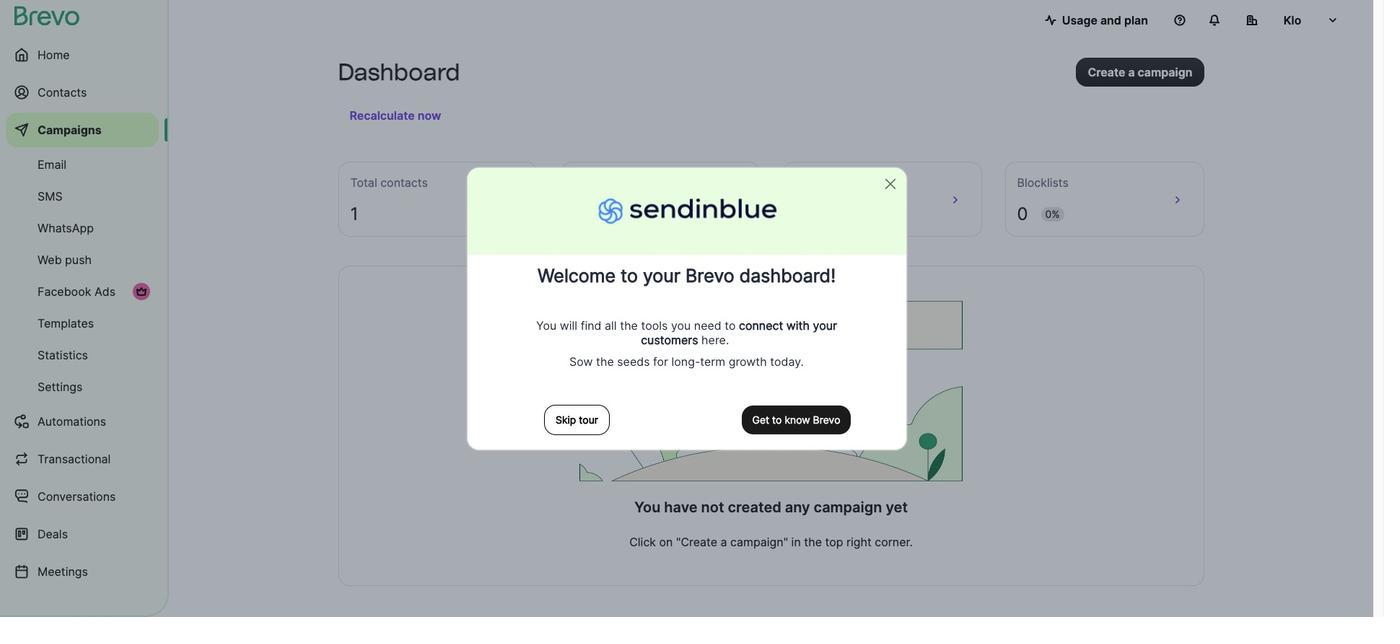 Task type: locate. For each thing, give the bounding box(es) containing it.
recalculate
[[350, 108, 415, 123]]

deals
[[38, 527, 68, 541]]

0% down blocklists
[[1045, 208, 1060, 220]]

1 horizontal spatial 0
[[1017, 204, 1028, 224]]

0
[[573, 204, 584, 224], [1017, 204, 1028, 224]]

campaign right the create
[[1138, 65, 1193, 79]]

right
[[847, 535, 872, 549]]

click
[[629, 535, 656, 549]]

usage
[[1062, 13, 1098, 27]]

transactional
[[38, 452, 111, 466]]

a right the create
[[1128, 65, 1135, 79]]

usage and plan
[[1062, 13, 1148, 27]]

not
[[701, 499, 724, 516]]

0 horizontal spatial a
[[721, 535, 727, 549]]

blocklists
[[1017, 175, 1069, 190]]

0 down blocklists
[[1017, 204, 1028, 224]]

email link
[[6, 150, 159, 179]]

recalculate now
[[350, 108, 441, 123]]

dashboard
[[338, 58, 460, 86]]

usage and plan button
[[1033, 6, 1160, 35]]

and
[[1101, 13, 1122, 27]]

the
[[804, 535, 822, 549]]

facebook ads link
[[6, 277, 159, 306]]

create a campaign button
[[1076, 58, 1204, 87]]

whatsapp
[[38, 221, 94, 235]]

facebook
[[38, 284, 91, 299]]

templates link
[[6, 309, 159, 338]]

any
[[785, 499, 810, 516]]

2 0% from the left
[[823, 208, 838, 220]]

web
[[38, 253, 62, 267]]

0% down clicks
[[823, 208, 838, 220]]

1 horizontal spatial a
[[1128, 65, 1135, 79]]

settings
[[38, 380, 83, 394]]

a right "create
[[721, 535, 727, 549]]

created
[[728, 499, 782, 516]]

campaign up right
[[814, 499, 882, 516]]

yet
[[886, 499, 908, 516]]

automations link
[[6, 404, 159, 439]]

web push link
[[6, 245, 159, 274]]

0% down opens
[[601, 208, 615, 220]]

left___rvooi image
[[136, 286, 147, 297]]

1 horizontal spatial campaign
[[1138, 65, 1193, 79]]

a
[[1128, 65, 1135, 79], [721, 535, 727, 549]]

2 horizontal spatial 0%
[[1045, 208, 1060, 220]]

klo button
[[1235, 6, 1350, 35]]

create
[[1088, 65, 1126, 79]]

3 0% from the left
[[1045, 208, 1060, 220]]

plan
[[1124, 13, 1148, 27]]

campaign inside button
[[1138, 65, 1193, 79]]

transactional link
[[6, 442, 159, 476]]

a inside button
[[1128, 65, 1135, 79]]

0 horizontal spatial campaign
[[814, 499, 882, 516]]

ads
[[94, 284, 115, 299]]

0 horizontal spatial 0%
[[601, 208, 615, 220]]

conversations
[[38, 489, 116, 504]]

have
[[664, 499, 698, 516]]

meetings link
[[6, 554, 159, 589]]

0 horizontal spatial 0
[[573, 204, 584, 224]]

deals link
[[6, 517, 159, 551]]

0 vertical spatial campaign
[[1138, 65, 1193, 79]]

2 0 from the left
[[1017, 204, 1028, 224]]

1 0% from the left
[[601, 208, 615, 220]]

"create
[[676, 535, 718, 549]]

campaign
[[1138, 65, 1193, 79], [814, 499, 882, 516]]

0%
[[601, 208, 615, 220], [823, 208, 838, 220], [1045, 208, 1060, 220]]

opens
[[573, 175, 608, 190]]

clicks 0%
[[795, 175, 838, 220]]

you have not created any campaign yet
[[634, 499, 908, 516]]

total contacts
[[350, 175, 428, 190]]

calls
[[38, 602, 64, 616]]

total
[[350, 175, 377, 190]]

0 vertical spatial a
[[1128, 65, 1135, 79]]

1 horizontal spatial 0%
[[823, 208, 838, 220]]

meetings
[[38, 564, 88, 579]]

0 down opens
[[573, 204, 584, 224]]

1 vertical spatial campaign
[[814, 499, 882, 516]]

automations
[[38, 414, 106, 429]]



Task type: vqa. For each thing, say whether or not it's contained in the screenshot.
Klo
yes



Task type: describe. For each thing, give the bounding box(es) containing it.
statistics link
[[6, 341, 159, 370]]

1
[[350, 204, 358, 224]]

klo
[[1284, 13, 1302, 27]]

templates
[[38, 316, 94, 331]]

1 0 from the left
[[573, 204, 584, 224]]

on
[[659, 535, 673, 549]]

1 vertical spatial a
[[721, 535, 727, 549]]

top
[[825, 535, 843, 549]]

campaign"
[[731, 535, 788, 549]]

contacts link
[[6, 75, 159, 110]]

contacts
[[38, 85, 87, 100]]

home link
[[6, 38, 159, 72]]

now
[[418, 108, 441, 123]]

recalculate now button
[[344, 104, 447, 127]]

conversations link
[[6, 479, 159, 514]]

calls link
[[6, 592, 159, 617]]

web push
[[38, 253, 92, 267]]

sms
[[38, 189, 63, 204]]

email
[[38, 157, 66, 172]]

0% inside clicks 0%
[[823, 208, 838, 220]]

facebook ads
[[38, 284, 115, 299]]

corner.
[[875, 535, 913, 549]]

click on "create a campaign" in the top right corner.
[[629, 535, 913, 549]]

clicks
[[795, 175, 828, 190]]

statistics
[[38, 348, 88, 362]]

push
[[65, 253, 92, 267]]

contacts
[[380, 175, 428, 190]]

campaigns
[[38, 123, 102, 137]]

settings link
[[6, 372, 159, 401]]

sms link
[[6, 182, 159, 211]]

in
[[791, 535, 801, 549]]

whatsapp link
[[6, 214, 159, 243]]

campaigns link
[[6, 113, 159, 147]]

you
[[634, 499, 661, 516]]

home
[[38, 48, 70, 62]]

create a campaign
[[1088, 65, 1193, 79]]



